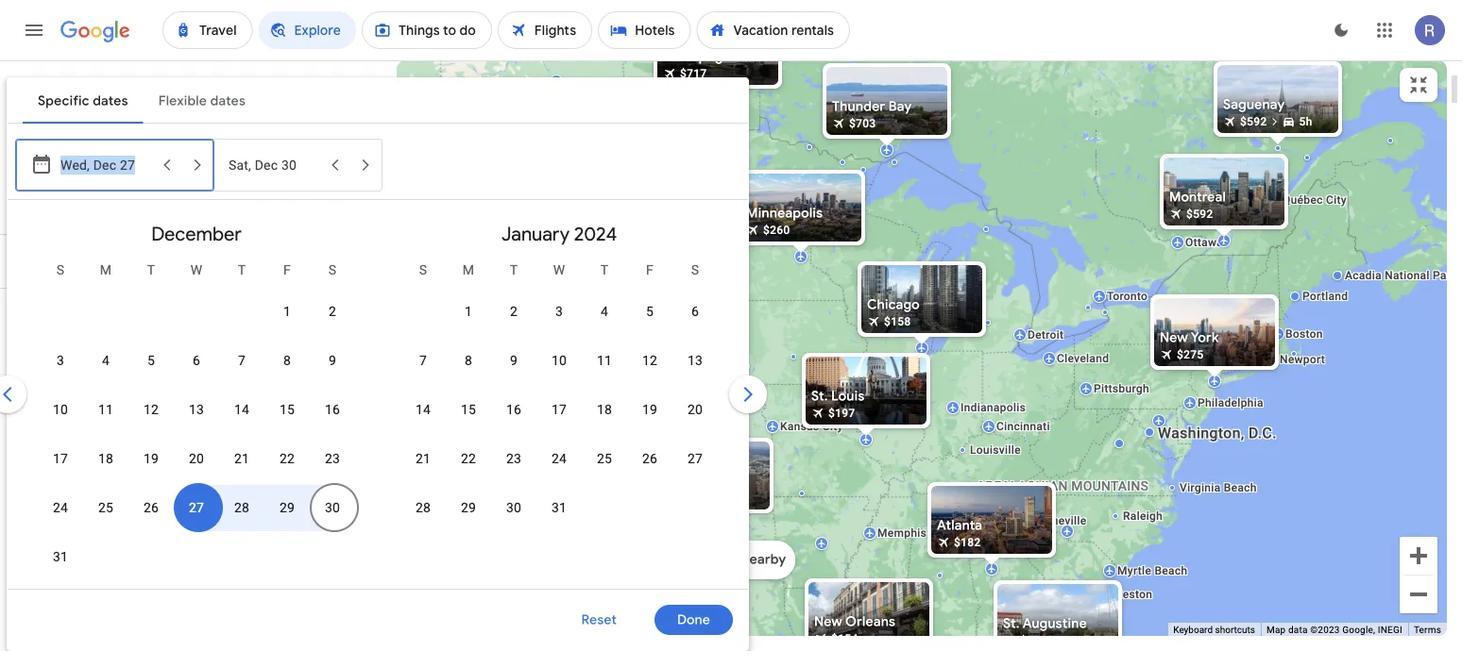 Task type: locate. For each thing, give the bounding box(es) containing it.
Departure text field
[[60, 140, 150, 191]]

1 30 button from the left
[[310, 486, 355, 531]]

14
[[234, 402, 249, 418], [416, 402, 431, 418]]

6h
[[611, 257, 624, 270]]

grid
[[15, 208, 741, 601]]

1 horizontal spatial st.
[[1003, 616, 1020, 633]]

11 button
[[582, 338, 627, 384], [83, 387, 128, 433]]

29 inside january 2024 'row group'
[[461, 500, 476, 516]]

1 vertical spatial 13
[[189, 402, 204, 418]]

26 button right mon, dec 25 element
[[128, 486, 174, 531]]

13 inside january 2024 'row group'
[[688, 353, 703, 368]]

13 right fri, jan 12 element
[[688, 353, 703, 368]]

m for december
[[100, 262, 112, 278]]

2 9 button from the left
[[491, 338, 537, 384]]

city right "oklahoma"
[[722, 473, 749, 490]]

f
[[283, 262, 291, 278], [646, 262, 654, 278]]

1 vertical spatial $592
[[1187, 208, 1213, 221]]

24 for 'sun, dec 24' element
[[53, 500, 68, 516]]

19
[[642, 402, 658, 418], [144, 451, 159, 467]]

1 horizontal spatial 16 button
[[491, 387, 537, 433]]

12 button
[[627, 338, 673, 384], [128, 387, 174, 433]]

31 button down 'sun, dec 24' element
[[38, 535, 83, 580]]

$275
[[1177, 349, 1204, 362]]

15 button inside january 2024 'row group'
[[446, 387, 491, 433]]

17 left mon, dec 18 element
[[53, 451, 68, 467]]

all filters button
[[17, 247, 123, 277]]

10 button inside january 2024 'row group'
[[537, 338, 582, 384]]

mon, jan 22 element
[[461, 450, 476, 469]]

2 16 from the left
[[506, 402, 522, 418]]

15 left tue, jan 16 "element"
[[461, 402, 476, 418]]

27
[[688, 451, 703, 467], [189, 500, 204, 516]]

wed, dec 6 element
[[193, 351, 200, 370]]

row containing 17
[[38, 435, 355, 484]]

5 button
[[627, 289, 673, 334], [128, 338, 174, 384]]

18 inside december row group
[[98, 451, 113, 467]]

1 m from the left
[[100, 262, 112, 278]]

0 vertical spatial 12 button
[[627, 338, 673, 384]]

0 horizontal spatial 1 button
[[265, 289, 310, 334]]

23 button
[[310, 436, 355, 482], [491, 436, 537, 482]]

0 horizontal spatial 14 button
[[219, 387, 265, 433]]

1 28 from the left
[[234, 500, 249, 516]]

26
[[642, 451, 658, 467], [144, 500, 159, 516]]

row containing 7
[[401, 336, 718, 385]]

0 horizontal spatial 11 button
[[83, 387, 128, 433]]

21 for the sun, jan 21 element
[[416, 451, 431, 467]]

sun, dec 31 element
[[53, 548, 68, 567]]

7 button left fri, dec 8 element
[[219, 338, 265, 384]]

0 horizontal spatial 23
[[325, 451, 340, 467]]

beach for virginia beach
[[1224, 482, 1257, 495]]

$110
[[319, 572, 347, 589]]

2 22 from the left
[[461, 451, 476, 467]]

17 button left thu, jan 18 element
[[537, 387, 582, 433]]

google,
[[1343, 625, 1376, 636]]

sat, jan 20 element
[[688, 401, 703, 419]]

220 US dollars text field
[[1020, 635, 1047, 648]]

14 left mon, jan 15 element
[[416, 402, 431, 418]]

1 for january 2024
[[465, 304, 472, 319]]

sat, dec 30, return date. element
[[325, 499, 340, 518]]

m inside row group
[[100, 262, 112, 278]]

27 up oklahoma city
[[688, 451, 703, 467]]

25 button left tue, dec 26 "element"
[[83, 486, 128, 531]]

28 left fri, dec 29 element
[[234, 500, 249, 516]]

t up about
[[238, 262, 246, 278]]

8 button right thu, dec 7 element
[[265, 338, 310, 384]]

0 horizontal spatial 21 button
[[219, 436, 265, 482]]

1 21 from the left
[[234, 451, 249, 467]]

21 down nonstop on the left bottom of page
[[234, 451, 249, 467]]

24 button
[[537, 436, 582, 482], [38, 486, 83, 531]]

24 for wed, jan 24 element
[[552, 451, 567, 467]]

8 right sun, jan 7 element
[[465, 353, 472, 368]]

2 28 from the left
[[416, 500, 431, 516]]

new for new york
[[1160, 330, 1188, 347]]

21 button down nonstop on the left bottom of page
[[219, 436, 265, 482]]

1 vertical spatial 31
[[53, 549, 68, 565]]

5 inside row
[[147, 353, 155, 368]]

20 inside december row group
[[189, 451, 204, 467]]

city for québec city
[[1326, 194, 1347, 207]]

1 29 from the left
[[280, 500, 295, 516]]

1 horizontal spatial 19 button
[[627, 387, 673, 433]]

18 right the hr
[[310, 409, 323, 422]]

0 horizontal spatial f
[[283, 262, 291, 278]]

14 for sun, jan 14 element
[[416, 402, 431, 418]]

mon, jan 15 element
[[461, 401, 476, 419]]

9 inside december row group
[[329, 353, 336, 368]]

mon, jan 29 element
[[461, 499, 476, 518]]

2 horizontal spatial 2
[[510, 304, 518, 319]]

2 15 from the left
[[461, 402, 476, 418]]

$158 for chicago
[[317, 390, 346, 407]]

2 1 button from the left
[[446, 289, 491, 334]]

19 button left wed, dec 20 element
[[128, 436, 174, 482]]

explore nearby
[[691, 552, 786, 569]]

1 horizontal spatial 4
[[601, 304, 608, 319]]

f inside december row group
[[283, 262, 291, 278]]

thu, jan 18 element
[[597, 401, 612, 419]]

louis
[[831, 388, 865, 405]]

30 inside january 2024 'row group'
[[506, 500, 522, 516]]

0 horizontal spatial 26
[[144, 500, 159, 516]]

beach for myrtle beach
[[1155, 565, 1188, 578]]

25 button
[[582, 436, 627, 482], [83, 486, 128, 531]]

2 7 button from the left
[[401, 338, 446, 384]]

boston
[[1286, 328, 1323, 341]]

15 for mon, jan 15 element
[[461, 402, 476, 418]]

loading results progress bar
[[0, 60, 1462, 64]]

31 button right tue, jan 30 element
[[537, 486, 582, 531]]

7 inside january 2024 'row group'
[[419, 353, 427, 368]]

0 horizontal spatial 4 button
[[83, 338, 128, 384]]

$158 down the sat, dec 30, return date. element
[[318, 531, 347, 548]]

w down badlands
[[553, 262, 565, 278]]

3 button left 'mon, dec 4' element
[[38, 338, 83, 384]]

$703
[[849, 117, 876, 130]]

17 for sun, dec 17 element at the bottom of page
[[53, 451, 68, 467]]

10 button inside december row group
[[38, 387, 83, 433]]

2 horizontal spatial city
[[1326, 194, 1347, 207]]

7 left fri, dec 8 element
[[238, 353, 246, 368]]

12 left sat, jan 13 element on the left bottom of page
[[642, 353, 658, 368]]

1 horizontal spatial 8
[[465, 353, 472, 368]]

0 horizontal spatial 20
[[189, 451, 204, 467]]

m up "mon, jan 1" element
[[463, 262, 474, 278]]

110 US dollars text field
[[319, 572, 347, 590]]

2 21 from the left
[[416, 451, 431, 467]]

31 button
[[537, 486, 582, 531], [38, 535, 83, 580]]

national
[[596, 238, 649, 255], [1385, 269, 1430, 282]]

appalachian
[[977, 479, 1068, 494]]

12 inside december row group
[[144, 402, 159, 418]]

1 15 from the left
[[280, 402, 295, 418]]

1 vertical spatial city
[[823, 420, 843, 434]]

fri, jan 19 element
[[642, 401, 658, 419]]

1 vertical spatial 10 button
[[38, 387, 83, 433]]

11 inside january 2024 'row group'
[[597, 353, 612, 368]]

main menu image
[[23, 19, 45, 42]]

6 inside december row group
[[193, 353, 200, 368]]

5 inside january 2024 'row group'
[[646, 304, 654, 319]]

t
[[147, 262, 155, 278], [238, 262, 246, 278], [510, 262, 518, 278], [601, 262, 609, 278]]

mon, dec 25 element
[[98, 499, 113, 518]]

0 vertical spatial 26 button
[[627, 436, 673, 482]]

city right québec
[[1326, 194, 1347, 207]]

0 horizontal spatial 15
[[280, 402, 295, 418]]

houston
[[148, 486, 208, 505]]

tue, dec 5 element
[[147, 351, 155, 370]]

8 button
[[265, 338, 310, 384], [446, 338, 491, 384]]

asheville
[[1038, 515, 1087, 528]]

0 horizontal spatial 9 button
[[310, 338, 355, 384]]

sun, dec 17 element
[[53, 450, 68, 469]]

2 7 from the left
[[419, 353, 427, 368]]

22 inside december row group
[[280, 451, 295, 467]]

0 vertical spatial 17
[[552, 402, 567, 418]]

1 horizontal spatial park
[[1433, 269, 1457, 282]]

10 button right the tue, jan 9 element
[[537, 338, 582, 384]]

31 inside december row group
[[53, 549, 68, 565]]

2 for december
[[329, 304, 336, 319]]

27 inside january 2024 'row group'
[[688, 451, 703, 467]]

1 16 from the left
[[325, 402, 340, 418]]

all filters
[[53, 253, 108, 270]]

1 horizontal spatial 23
[[506, 451, 522, 467]]

0 vertical spatial 25 button
[[582, 436, 627, 482]]

fri, jan 26 element
[[642, 450, 658, 469]]

2 2 button from the left
[[491, 289, 537, 334]]

2 hr 18 min
[[286, 409, 346, 422]]

wed, jan 10 element
[[552, 351, 567, 370]]

m inside january 2024 'row group'
[[463, 262, 474, 278]]

7 button left mon, jan 8 'element'
[[401, 338, 446, 384]]

ottawa
[[1186, 236, 1223, 249]]

2 inside december row group
[[329, 304, 336, 319]]

map region
[[387, 0, 1462, 652]]

row containing 24
[[38, 484, 355, 533]]

1 22 from the left
[[280, 451, 295, 467]]

7 left mon, jan 8 'element'
[[419, 353, 427, 368]]

19 for fri, jan 19 element
[[642, 402, 658, 418]]

0 vertical spatial 11 button
[[582, 338, 627, 384]]

1 1 button from the left
[[265, 289, 310, 334]]

30 for the sat, dec 30, return date. element
[[325, 500, 340, 516]]

2 hours text field
[[1079, 635, 1093, 648]]

1 vertical spatial 26
[[144, 500, 159, 516]]

15 button
[[265, 387, 310, 433], [446, 387, 491, 433]]

1 horizontal spatial chicago
[[867, 297, 920, 314]]

w for january 2024
[[553, 262, 565, 278]]

4 inside 'row group'
[[601, 304, 608, 319]]

f for january 2024
[[646, 262, 654, 278]]

new
[[1160, 330, 1188, 347], [814, 614, 843, 631]]

1 23 from the left
[[325, 451, 340, 467]]

0 horizontal spatial new
[[814, 614, 843, 631]]

stops
[[142, 253, 178, 270]]

28 for thu, dec 28 element at bottom
[[234, 500, 249, 516]]

26 for tue, dec 26 "element"
[[144, 500, 159, 516]]

1 vertical spatial 25
[[98, 500, 113, 516]]

1 2 button from the left
[[310, 289, 355, 334]]

26 right mon, dec 25 element
[[144, 500, 159, 516]]

17 inside december row group
[[53, 451, 68, 467]]

1 horizontal spatial 9 button
[[491, 338, 537, 384]]

s
[[56, 262, 64, 278], [329, 262, 337, 278], [419, 262, 427, 278], [691, 262, 699, 278]]

15 inside december row group
[[280, 402, 295, 418]]

tue, jan 16 element
[[506, 401, 522, 419]]

10 left mon, dec 11 element
[[53, 402, 68, 418]]

st. left augustine
[[1003, 616, 1020, 633]]

1 horizontal spatial 18
[[310, 409, 323, 422]]

8 inside december row group
[[283, 353, 291, 368]]

1 8 from the left
[[283, 353, 291, 368]]

18 left fri, jan 19 element
[[597, 402, 612, 418]]

appalachian mountains
[[977, 479, 1149, 494]]

30 inside december row group
[[325, 500, 340, 516]]

1 7 button from the left
[[219, 338, 265, 384]]

2 22 button from the left
[[446, 436, 491, 482]]

1 14 from the left
[[234, 402, 249, 418]]

1 horizontal spatial 11 button
[[582, 338, 627, 384]]

25 inside december row group
[[98, 500, 113, 516]]

27 button left thu, dec 28 element at bottom
[[174, 486, 219, 531]]

20 button right fri, jan 19 element
[[673, 387, 718, 433]]

18 button right sun, dec 17 element at the bottom of page
[[83, 436, 128, 482]]

inegi
[[1378, 625, 1403, 636]]

$220
[[1020, 635, 1047, 648]]

2 button right fri, dec 1 element
[[310, 289, 355, 334]]

24 inside december row group
[[53, 500, 68, 516]]

city for oklahoma city
[[722, 473, 749, 490]]

sun, jan 14 element
[[416, 401, 431, 419]]

2 29 button from the left
[[446, 486, 491, 531]]

previous image
[[0, 372, 30, 418]]

1 horizontal spatial 29 button
[[446, 486, 491, 531]]

1 horizontal spatial 30 button
[[491, 486, 537, 531]]

16 for sat, dec 16 element
[[325, 402, 340, 418]]

1 horizontal spatial f
[[646, 262, 654, 278]]

21 inside january 2024 'row group'
[[416, 451, 431, 467]]

st. augustine
[[1003, 616, 1087, 633]]

0 vertical spatial 31
[[552, 500, 567, 516]]

sat, dec 16 element
[[325, 401, 340, 419]]

22 button
[[265, 436, 310, 482], [446, 436, 491, 482]]

24 left thu, jan 25 element
[[552, 451, 567, 467]]

w inside december row group
[[191, 262, 202, 278]]

18 inside january 2024 'row group'
[[597, 402, 612, 418]]

1 22 button from the left
[[265, 436, 310, 482]]

19 left wed, dec 20 element
[[144, 451, 159, 467]]

26 inside january 2024 'row group'
[[642, 451, 658, 467]]

13 button
[[673, 338, 718, 384], [174, 387, 219, 433]]

2 29 from the left
[[461, 500, 476, 516]]

26 button
[[627, 436, 673, 482], [128, 486, 174, 531]]

sun, jan 21 element
[[416, 450, 431, 469]]

tue, dec 12 element
[[144, 401, 159, 419]]

10 button left mon, dec 11 element
[[38, 387, 83, 433]]

0 horizontal spatial 16 button
[[310, 387, 355, 433]]

city inside button
[[722, 473, 749, 490]]

22 inside january 2024 'row group'
[[461, 451, 476, 467]]

1 horizontal spatial 12
[[642, 353, 658, 368]]

0 horizontal spatial 28
[[234, 500, 249, 516]]

2 28 button from the left
[[401, 486, 446, 531]]

1 horizontal spatial 3
[[555, 304, 563, 319]]

25 left tue, dec 26 "element"
[[98, 500, 113, 516]]

16 button right the hr
[[310, 387, 355, 433]]

2 w from the left
[[553, 262, 565, 278]]

13 inside december row group
[[189, 402, 204, 418]]

$592 down saguenay
[[1240, 115, 1267, 128]]

9 inside january 2024 'row group'
[[510, 353, 518, 368]]

0 horizontal spatial $592
[[1187, 208, 1213, 221]]

$158 up min
[[317, 390, 346, 407]]

5
[[646, 304, 654, 319], [147, 353, 155, 368]]

chicago inside map 'region'
[[867, 297, 920, 314]]

thu, jan 11 element
[[597, 351, 612, 370]]

1 30 from the left
[[325, 500, 340, 516]]

w down december in the top left of the page
[[191, 262, 202, 278]]

13 for wed, dec 13 'element' at bottom left
[[189, 402, 204, 418]]

19 inside january 2024 'row group'
[[642, 402, 658, 418]]

15 inside january 2024 'row group'
[[461, 402, 476, 418]]

20 inside 'row group'
[[688, 402, 703, 418]]

21 inside december row group
[[234, 451, 249, 467]]

0 vertical spatial chicago
[[867, 297, 920, 314]]

1 horizontal spatial 21 button
[[401, 436, 446, 482]]

22 right thu, dec 21 element
[[280, 451, 295, 467]]

12
[[642, 353, 658, 368], [144, 402, 159, 418]]

27 button right fri, jan 26 element
[[673, 436, 718, 482]]

1 15 button from the left
[[265, 387, 310, 433]]

denver button
[[481, 318, 617, 409]]

18 for right 18 button
[[597, 402, 612, 418]]

3 button right tue, jan 2 element
[[537, 289, 582, 334]]

city for kansas city
[[823, 420, 843, 434]]

$260
[[763, 224, 790, 237]]

18 button left fri, jan 19 element
[[582, 387, 627, 433]]

0 vertical spatial st.
[[811, 388, 828, 405]]

1 horizontal spatial 9
[[510, 353, 518, 368]]

26 inside december row group
[[144, 500, 159, 516]]

0 horizontal spatial 31
[[53, 549, 68, 565]]

15 for fri, dec 15 element
[[280, 402, 295, 418]]

t up tue, jan 2 element
[[510, 262, 518, 278]]

wed, jan 3 element
[[555, 302, 563, 321]]

grid containing december
[[15, 208, 741, 601]]

7
[[238, 353, 246, 368], [419, 353, 427, 368]]

1 horizontal spatial 28 button
[[401, 486, 446, 531]]

f right the "travel"
[[283, 262, 291, 278]]

2 23 from the left
[[506, 451, 522, 467]]

thu, jan 4 element
[[601, 302, 608, 321]]

28 button
[[219, 486, 265, 531], [401, 486, 446, 531]]

0 vertical spatial 3 button
[[537, 289, 582, 334]]

2 23 button from the left
[[491, 436, 537, 482]]

$592 for montreal
[[1187, 208, 1213, 221]]

12 button right mon, dec 11 element
[[128, 387, 174, 433]]

4 button right wed, jan 3 "element"
[[582, 289, 627, 334]]

0 horizontal spatial 19
[[144, 451, 159, 467]]

27 for sat, jan 27 element
[[688, 451, 703, 467]]

2 f from the left
[[646, 262, 654, 278]]

22 button right thu, dec 21 element
[[265, 436, 310, 482]]

31 right tue, jan 30 element
[[552, 500, 567, 516]]

26 button left sat, jan 27 element
[[627, 436, 673, 482]]

0 vertical spatial 26
[[642, 451, 658, 467]]

chicago up 158 us dollars text box
[[867, 297, 920, 314]]

14 inside january 2024 'row group'
[[416, 402, 431, 418]]

1 horizontal spatial 16
[[506, 402, 522, 418]]

5 for fri, jan 5 element
[[646, 304, 654, 319]]

25 left fri, jan 26 element
[[597, 451, 612, 467]]

27 inside december row group
[[189, 500, 204, 516]]

4 inside row
[[102, 353, 110, 368]]

0 horizontal spatial 8
[[283, 353, 291, 368]]

1 vertical spatial 24 button
[[38, 486, 83, 531]]

f right 6h
[[646, 262, 654, 278]]

2 horizontal spatial 1
[[465, 304, 472, 319]]

1 for december
[[283, 304, 291, 319]]

17 inside january 2024 'row group'
[[552, 402, 567, 418]]

10 right denver
[[552, 353, 567, 368]]

23 inside december row group
[[325, 451, 340, 467]]

sat, dec 9 element
[[329, 351, 336, 370]]

virginia
[[1180, 482, 1221, 495]]

11
[[597, 353, 612, 368], [98, 402, 113, 418]]

0 horizontal spatial 3
[[57, 353, 64, 368]]

0 vertical spatial 27 button
[[673, 436, 718, 482]]

154 US dollars text field
[[831, 633, 858, 646]]

button
[[15, 610, 363, 652]]

1 horizontal spatial 27
[[688, 451, 703, 467]]

0 vertical spatial national
[[596, 238, 649, 255]]

9
[[329, 353, 336, 368], [510, 353, 518, 368]]

0 horizontal spatial 1
[[183, 77, 190, 93]]

0 vertical spatial 25
[[597, 451, 612, 467]]

stops button
[[131, 247, 210, 277]]

1 inside december row group
[[283, 304, 291, 319]]

mon, dec 18 element
[[98, 450, 113, 469]]

2 right fri, dec 1 element
[[329, 304, 336, 319]]

12 inside january 2024 'row group'
[[642, 353, 658, 368]]

s left filters at the left top of the page
[[56, 262, 64, 278]]

$158 left "milwaukee"
[[884, 316, 911, 329]]

4
[[601, 304, 608, 319], [102, 353, 110, 368]]

1 vertical spatial 31 button
[[38, 535, 83, 580]]

27 for 'wed, dec 27, departure date.' element
[[189, 500, 204, 516]]

21 left mon, jan 22 element
[[416, 451, 431, 467]]

28 button left fri, dec 29 element
[[219, 486, 265, 531]]

8
[[283, 353, 291, 368], [465, 353, 472, 368]]

4 t from the left
[[601, 262, 609, 278]]

9 right mon, jan 8 'element'
[[510, 353, 518, 368]]

158 US dollars text field
[[884, 316, 911, 329]]

1 9 from the left
[[329, 353, 336, 368]]

0 vertical spatial 19 button
[[627, 387, 673, 433]]

16 inside december row group
[[325, 402, 340, 418]]

wed, dec 27, departure date. element
[[189, 499, 204, 518]]

0 horizontal spatial 8 button
[[265, 338, 310, 384]]

24 inside january 2024 'row group'
[[552, 451, 567, 467]]

2 for january 2024
[[510, 304, 518, 319]]

25 button left fri, jan 26 element
[[582, 436, 627, 482]]

11 button left fri, jan 12 element
[[582, 338, 627, 384]]

2024
[[574, 222, 617, 246]]

25 for mon, dec 25 element
[[98, 500, 113, 516]]

thu, dec 14 element
[[234, 401, 249, 419]]

20 for wed, dec 20 element
[[189, 451, 204, 467]]

s up "sat, jan 6" "element"
[[691, 262, 699, 278]]

2 button right "mon, jan 1" element
[[491, 289, 537, 334]]

filters
[[72, 253, 108, 270]]

acadia national park
[[1345, 269, 1457, 282]]

6 inside january 2024 'row group'
[[691, 304, 699, 319]]

beach right the virginia
[[1224, 482, 1257, 495]]

tue, jan 9 element
[[510, 351, 518, 370]]

fri, dec 22 element
[[280, 450, 295, 469]]

24 button right fe
[[537, 436, 582, 482]]

2 s from the left
[[329, 262, 337, 278]]

28 for sun, jan 28 element
[[416, 500, 431, 516]]

2 m from the left
[[463, 262, 474, 278]]

28 inside december row group
[[234, 500, 249, 516]]

22
[[280, 451, 295, 467], [461, 451, 476, 467]]

0 vertical spatial 4
[[601, 304, 608, 319]]

25 for thu, jan 25 element
[[597, 451, 612, 467]]

1 vertical spatial 17
[[53, 451, 68, 467]]

0 vertical spatial 10
[[552, 353, 567, 368]]

16 inside january 2024 'row group'
[[506, 402, 522, 418]]

20 right fri, jan 19 element
[[688, 402, 703, 418]]

29 down santa
[[461, 500, 476, 516]]

$592 for saguenay
[[1240, 115, 1267, 128]]

chicago up wed, dec 13 'element' at bottom left
[[149, 347, 208, 367]]

14 inside december row group
[[234, 402, 249, 418]]

14 button right wed, dec 13 'element' at bottom left
[[219, 387, 265, 433]]

9 button up $158 text box
[[310, 338, 355, 384]]

16 button down denver
[[491, 387, 537, 433]]

2 button for december
[[310, 289, 355, 334]]

st. for st. augustine
[[1003, 616, 1020, 633]]

travel
[[229, 253, 266, 270]]

158 US dollars text field
[[318, 530, 347, 549]]

2 horizontal spatial 18
[[597, 402, 612, 418]]

3 right tue, jan 2 element
[[555, 304, 563, 319]]

portland
[[1303, 290, 1348, 303]]

0 vertical spatial new
[[1160, 330, 1188, 347]]

29 left the sat, dec 30, return date. element
[[280, 500, 295, 516]]

19 inside december row group
[[144, 451, 159, 467]]

1 horizontal spatial 12 button
[[627, 338, 673, 384]]

1 29 button from the left
[[265, 486, 310, 531]]

park
[[652, 238, 680, 255], [1433, 269, 1457, 282]]

3 left 'mon, dec 4' element
[[57, 353, 64, 368]]

thu, dec 21 element
[[234, 450, 249, 469]]

0 horizontal spatial 7
[[238, 353, 246, 368]]

1 f from the left
[[283, 262, 291, 278]]

3 for wed, jan 3 "element"
[[555, 304, 563, 319]]

29 button inside december row group
[[265, 486, 310, 531]]

sun, jan 7 element
[[419, 351, 427, 370]]

15 button inside december row group
[[265, 387, 310, 433]]

1 horizontal spatial 2
[[329, 304, 336, 319]]

1 inside january 2024 'row group'
[[465, 304, 472, 319]]

15
[[280, 402, 295, 418], [461, 402, 476, 418]]

2h
[[1079, 635, 1093, 648]]

24 left mon, dec 25 element
[[53, 500, 68, 516]]

12 for fri, jan 12 element
[[642, 353, 658, 368]]

fri, dec 8 element
[[283, 351, 291, 370]]

badlands
[[535, 238, 593, 255]]

1 9 button from the left
[[310, 338, 355, 384]]

1 horizontal spatial m
[[463, 262, 474, 278]]

row containing 10
[[38, 385, 355, 435]]

18 for bottommost 18 button
[[98, 451, 113, 467]]

fri, dec 1 element
[[283, 302, 291, 321]]

10 inside january 2024 'row group'
[[552, 353, 567, 368]]

28 inside january 2024 'row group'
[[416, 500, 431, 516]]

19 button right thu, jan 18 element
[[627, 387, 673, 433]]

29 inside december row group
[[280, 500, 295, 516]]

25
[[597, 451, 612, 467], [98, 500, 113, 516]]

m right all
[[100, 262, 112, 278]]

1 t from the left
[[147, 262, 155, 278]]

0 vertical spatial 13
[[688, 353, 703, 368]]

25 inside january 2024 'row group'
[[597, 451, 612, 467]]

30 button right fri, dec 29 element
[[310, 486, 355, 531]]

2 9 from the left
[[510, 353, 518, 368]]

s up sat, dec 2 element
[[329, 262, 337, 278]]

detroit
[[1028, 329, 1064, 342]]

w inside january 2024 'row group'
[[553, 262, 565, 278]]

1 horizontal spatial 14
[[416, 402, 431, 418]]

23 down min
[[325, 451, 340, 467]]

1 horizontal spatial 20 button
[[673, 387, 718, 433]]

17 left thu, jan 18 element
[[552, 402, 567, 418]]

3 t from the left
[[510, 262, 518, 278]]

city
[[1326, 194, 1347, 207], [823, 420, 843, 434], [722, 473, 749, 490]]

14 button left mon, jan 15 element
[[401, 387, 446, 433]]

f inside january 2024 'row group'
[[646, 262, 654, 278]]

0 vertical spatial 19
[[642, 402, 658, 418]]

8 right thu, dec 7 element
[[283, 353, 291, 368]]

10 inside december row group
[[53, 402, 68, 418]]

2 15 button from the left
[[446, 387, 491, 433]]

2 8 button from the left
[[446, 338, 491, 384]]

sun, dec 10 element
[[53, 401, 68, 419]]

0 horizontal spatial 18
[[98, 451, 113, 467]]

0 horizontal spatial 27
[[189, 500, 204, 516]]

17 button left mon, dec 18 element
[[38, 436, 83, 482]]

2 t from the left
[[238, 262, 246, 278]]

31 inside january 2024 'row group'
[[552, 500, 567, 516]]

2 8 from the left
[[465, 353, 472, 368]]

6 button left thu, dec 7 element
[[174, 338, 219, 384]]

0 vertical spatial 11
[[597, 353, 612, 368]]

Return text field
[[203, 175, 298, 226]]

$717
[[680, 67, 707, 80]]

10 for wed, jan 10 element
[[552, 353, 567, 368]]

5 button left wed, dec 6 element
[[128, 338, 174, 384]]

12 for tue, dec 12 element at the left of page
[[144, 402, 159, 418]]

row
[[265, 280, 355, 336], [446, 280, 718, 336], [38, 336, 355, 385], [401, 336, 718, 385], [38, 385, 355, 435], [401, 385, 718, 435], [38, 435, 355, 484], [401, 435, 718, 484], [38, 484, 355, 533], [401, 484, 582, 533]]

29 for mon, jan 29 element
[[461, 500, 476, 516]]

kansas city
[[780, 420, 843, 434]]

1 vertical spatial 25 button
[[83, 486, 128, 531]]

2 14 from the left
[[416, 402, 431, 418]]

3 inside january 2024 'row group'
[[555, 304, 563, 319]]

8 for fri, dec 8 element
[[283, 353, 291, 368]]

1 w from the left
[[191, 262, 202, 278]]

0 horizontal spatial 15 button
[[265, 387, 310, 433]]

$158 for houston
[[318, 531, 347, 548]]

0 horizontal spatial chicago
[[149, 347, 208, 367]]

row containing 21
[[401, 435, 718, 484]]

mon, jan 8 element
[[465, 351, 472, 370]]

24
[[552, 451, 567, 467], [53, 500, 68, 516]]

change appearance image
[[1319, 8, 1364, 53]]

27 button
[[673, 436, 718, 482], [174, 486, 219, 531]]

explore nearby button
[[653, 541, 796, 595]]

new for new orleans
[[814, 614, 843, 631]]

20 up houston
[[189, 451, 204, 467]]

1 7 from the left
[[238, 353, 246, 368]]

20 button up houston
[[174, 436, 219, 482]]

29 button left the sat, dec 30, return date. element
[[265, 486, 310, 531]]

2 inside january 2024 'row group'
[[510, 304, 518, 319]]

wed, jan 17 element
[[552, 401, 567, 419]]

6 for wed, dec 6 element
[[193, 353, 200, 368]]

3 inside december row group
[[57, 353, 64, 368]]

$592 down montreal
[[1187, 208, 1213, 221]]

1 horizontal spatial 21
[[416, 451, 431, 467]]

fri, jan 5 element
[[646, 302, 654, 321]]

0 horizontal spatial 20 button
[[174, 436, 219, 482]]

15 left the hr
[[280, 402, 295, 418]]

11 for mon, dec 11 element
[[98, 402, 113, 418]]

None field
[[15, 68, 145, 102], [228, 68, 325, 102], [15, 68, 145, 102], [228, 68, 325, 102]]

22 button inside december row group
[[265, 436, 310, 482]]

8 inside january 2024 'row group'
[[465, 353, 472, 368]]

chicago
[[867, 297, 920, 314], [149, 347, 208, 367]]

275 US dollars text field
[[1177, 349, 1204, 362]]

7 button inside december row group
[[219, 338, 265, 384]]

11 inside december row group
[[98, 402, 113, 418]]

w for december
[[191, 262, 202, 278]]

0 vertical spatial city
[[1326, 194, 1347, 207]]

$158
[[884, 316, 911, 329], [317, 390, 346, 407], [318, 531, 347, 548]]

indianapolis
[[961, 401, 1026, 415]]

23 inside january 2024 'row group'
[[506, 451, 522, 467]]

park up fri, jan 5 element
[[652, 238, 680, 255]]

0 horizontal spatial 25 button
[[83, 486, 128, 531]]

2 30 from the left
[[506, 500, 522, 516]]

memphis
[[878, 527, 927, 540]]

7 inside december row group
[[238, 353, 246, 368]]



Task type: vqa. For each thing, say whether or not it's contained in the screenshot.


Task type: describe. For each thing, give the bounding box(es) containing it.
national for acadia
[[1385, 269, 1430, 282]]

7 for sun, jan 7 element
[[419, 353, 427, 368]]

terms link
[[1414, 625, 1442, 636]]

$139
[[552, 257, 579, 270]]

york
[[1191, 330, 1219, 347]]

3 for sun, dec 3 element
[[57, 353, 64, 368]]

22 for fri, dec 22 element
[[280, 451, 295, 467]]

0 horizontal spatial 6 button
[[174, 338, 219, 384]]

wed, dec 13 element
[[189, 401, 204, 419]]

row containing 3
[[38, 336, 355, 385]]

17 for wed, jan 17 'element'
[[552, 402, 567, 418]]

sat, dec 2 element
[[329, 302, 336, 321]]

2 21 button from the left
[[401, 436, 446, 482]]

1 14 button from the left
[[219, 387, 265, 433]]

22 button inside january 2024 'row group'
[[446, 436, 491, 482]]

december row group
[[15, 208, 378, 582]]

1 vertical spatial 20 button
[[174, 436, 219, 482]]

charleston
[[1095, 589, 1153, 602]]

0 horizontal spatial 19 button
[[128, 436, 174, 482]]

view smaller map image
[[1408, 74, 1430, 96]]

grid inside filters form
[[15, 208, 741, 601]]

7 button inside january 2024 'row group'
[[401, 338, 446, 384]]

$197
[[829, 407, 855, 420]]

acadia
[[1345, 269, 1382, 282]]

santa fe button
[[460, 429, 596, 520]]

new york
[[1160, 330, 1219, 347]]

1 s from the left
[[56, 262, 64, 278]]

myrtle
[[1118, 565, 1152, 578]]

31 for sun, dec 31 element
[[53, 549, 68, 565]]

mon, dec 4 element
[[102, 351, 110, 370]]

mon, dec 11 element
[[98, 401, 113, 419]]

nashville
[[948, 500, 997, 513]]

29 for fri, dec 29 element
[[280, 500, 295, 516]]

cleveland
[[1057, 352, 1109, 366]]

québec city
[[1283, 194, 1347, 207]]

1 inside 1 popup button
[[183, 77, 190, 93]]

7 for thu, dec 7 element
[[238, 353, 246, 368]]

4 s from the left
[[691, 262, 699, 278]]

reset
[[581, 612, 617, 629]]

5 hours text field
[[1299, 115, 1313, 128]]

1 horizontal spatial 6 button
[[673, 289, 718, 334]]

11 for "thu, jan 11" element
[[597, 353, 612, 368]]

tue, dec 19 element
[[144, 450, 159, 469]]

thu, dec 7 element
[[238, 351, 246, 370]]

fri, dec 29 element
[[280, 499, 295, 518]]

1 vertical spatial 11 button
[[83, 387, 128, 433]]

louisville
[[970, 444, 1021, 457]]

st. louis
[[811, 388, 865, 405]]

thunder bay
[[832, 98, 912, 115]]

9 for sat, dec 9 element at the bottom of page
[[329, 353, 336, 368]]

winnipeg
[[663, 48, 723, 65]]

sat, jan 13 element
[[688, 351, 703, 370]]

these
[[271, 305, 300, 318]]

québec
[[1283, 194, 1323, 207]]

travel mode
[[229, 253, 305, 270]]

1 16 button from the left
[[310, 387, 355, 433]]

3 s from the left
[[419, 262, 427, 278]]

$158 inside map 'region'
[[884, 316, 911, 329]]

washington, d.c.
[[1158, 425, 1277, 443]]

1 horizontal spatial 27 button
[[673, 436, 718, 482]]

thunder
[[832, 98, 885, 115]]

6 for "sat, jan 6" "element"
[[691, 304, 699, 319]]

0 vertical spatial 4 button
[[582, 289, 627, 334]]

2 16 button from the left
[[491, 387, 537, 433]]

tue, jan 30 element
[[506, 499, 522, 518]]

sat, dec 23 element
[[325, 450, 340, 469]]

map
[[1267, 625, 1286, 636]]

minneapolis
[[746, 205, 823, 222]]

wed, jan 31 element
[[552, 499, 567, 518]]

nonstop
[[230, 409, 275, 422]]

denver
[[494, 357, 540, 374]]

milwaukee
[[924, 308, 981, 321]]

20 for sat, jan 20 element
[[688, 402, 703, 418]]

about
[[236, 305, 268, 318]]

0 horizontal spatial 5 button
[[128, 338, 174, 384]]

shortcuts
[[1215, 625, 1255, 636]]

orleans
[[846, 614, 896, 631]]

1 horizontal spatial 17 button
[[537, 387, 582, 433]]

5 for tue, dec 5 element
[[147, 353, 155, 368]]

592 US dollars text field
[[1187, 208, 1213, 221]]

1 horizontal spatial 26 button
[[627, 436, 673, 482]]

1 button for december
[[265, 289, 310, 334]]

1 vertical spatial 12 button
[[128, 387, 174, 433]]

0 vertical spatial 5 button
[[627, 289, 673, 334]]

260 US dollars text field
[[763, 224, 790, 237]]

sat, jan 27 element
[[688, 450, 703, 469]]

mountains
[[1072, 479, 1149, 494]]

keyboard
[[1174, 625, 1213, 636]]

santa
[[473, 468, 509, 485]]

0 horizontal spatial 13 button
[[174, 387, 219, 433]]

1 28 button from the left
[[219, 486, 265, 531]]

national for badlands
[[596, 238, 649, 255]]

done button
[[655, 606, 733, 636]]

keyboard shortcuts button
[[1174, 624, 1255, 637]]

197 US dollars text field
[[829, 407, 855, 420]]

182 US dollars text field
[[954, 537, 981, 550]]

map data ©2023 google, inegi
[[1267, 625, 1403, 636]]

fe
[[512, 468, 527, 485]]

tue, jan 2 element
[[510, 302, 518, 321]]

m for january 2024
[[463, 262, 474, 278]]

sun, dec 24 element
[[53, 499, 68, 518]]

myrtle beach
[[1118, 565, 1188, 578]]

row containing 28
[[401, 484, 582, 533]]

23 for 'sat, dec 23' element
[[325, 451, 340, 467]]

1 horizontal spatial 18 button
[[582, 387, 627, 433]]

592 US dollars text field
[[1240, 115, 1267, 128]]

1 23 button from the left
[[310, 436, 355, 482]]

8 for mon, jan 8 'element'
[[465, 353, 472, 368]]

january 2024 row group
[[378, 208, 741, 582]]

1 button for january 2024
[[446, 289, 491, 334]]

park for badlands national park
[[652, 238, 680, 255]]

wed, jan 24 element
[[552, 450, 567, 469]]

newport
[[1280, 353, 1325, 367]]

1 vertical spatial chicago
[[149, 347, 208, 367]]

hr
[[296, 409, 306, 422]]

philadelphia
[[1198, 397, 1264, 410]]

done
[[677, 612, 710, 629]]

1 button
[[149, 68, 224, 102]]

wed, dec 20 element
[[189, 450, 204, 469]]

4 for the 'thu, jan 4' element
[[601, 304, 608, 319]]

saguenay
[[1223, 96, 1285, 113]]

1 horizontal spatial 24 button
[[537, 436, 582, 482]]

31 for wed, jan 31 'element'
[[552, 500, 567, 516]]

1 horizontal spatial 3 button
[[537, 289, 582, 334]]

atlanta
[[937, 518, 983, 535]]

oklahoma
[[655, 473, 719, 490]]

badlands national park
[[535, 238, 680, 255]]

thu, jan 25 element
[[597, 450, 612, 469]]

158 US dollars text field
[[317, 389, 346, 408]]

fri, dec 15 element
[[280, 401, 295, 419]]

january 2024
[[501, 222, 617, 246]]

january
[[501, 222, 570, 246]]

next image
[[726, 372, 771, 418]]

22 for mon, jan 22 element
[[461, 451, 476, 467]]

d.c.
[[1249, 425, 1277, 443]]

kansas
[[780, 420, 819, 434]]

16 for tue, jan 16 "element"
[[506, 402, 522, 418]]

terms
[[1414, 625, 1442, 636]]

f for december
[[283, 262, 291, 278]]

1 horizontal spatial 13 button
[[673, 338, 718, 384]]

0 horizontal spatial 17 button
[[38, 436, 83, 482]]

717 US dollars text field
[[680, 67, 707, 80]]

29 button inside january 2024 'row group'
[[446, 486, 491, 531]]

new orleans
[[814, 614, 896, 631]]

21 for thu, dec 21 element
[[234, 451, 249, 467]]

travel mode button
[[217, 247, 337, 277]]

explore
[[691, 552, 738, 569]]

1 horizontal spatial 31 button
[[537, 486, 582, 531]]

row containing 14
[[401, 385, 718, 435]]

5h
[[1299, 115, 1313, 128]]

cincinnati
[[997, 420, 1050, 434]]

tue, dec 26 element
[[144, 499, 159, 518]]

thu, dec 28 element
[[234, 499, 249, 518]]

0 horizontal spatial 2
[[286, 409, 293, 422]]

30 for tue, jan 30 element
[[506, 500, 522, 516]]

$154
[[831, 633, 858, 646]]

mode
[[269, 253, 305, 270]]

0 horizontal spatial 26 button
[[128, 486, 174, 531]]

toronto
[[1107, 290, 1148, 303]]

0 vertical spatial 20 button
[[673, 387, 718, 433]]

9 for the tue, jan 9 element
[[510, 353, 518, 368]]

park for acadia national park
[[1433, 269, 1457, 282]]

santa fe
[[473, 468, 527, 485]]

mon, jan 1 element
[[465, 302, 472, 321]]

703 US dollars text field
[[849, 117, 876, 130]]

keyboard shortcuts
[[1174, 625, 1255, 636]]

1 vertical spatial 18 button
[[83, 436, 128, 482]]

0 horizontal spatial 27 button
[[174, 486, 219, 531]]

1 8 button from the left
[[265, 338, 310, 384]]

10 for the sun, dec 10 element
[[53, 402, 68, 418]]

tue, jan 23 element
[[506, 450, 522, 469]]

filters form
[[0, 60, 771, 652]]

4 for 'mon, dec 4' element
[[102, 353, 110, 368]]

0 horizontal spatial 24 button
[[38, 486, 83, 531]]

fri, jan 12 element
[[642, 351, 658, 370]]

26 for fri, jan 26 element
[[642, 451, 658, 467]]

14 for thu, dec 14 element
[[234, 402, 249, 418]]

raleigh
[[1123, 510, 1163, 523]]

reset button
[[559, 606, 640, 636]]

washington,
[[1158, 425, 1245, 443]]

sun, jan 28 element
[[416, 499, 431, 518]]

sun, dec 3 element
[[57, 351, 64, 370]]

19 for tue, dec 19 element at the left bottom
[[144, 451, 159, 467]]

augustine
[[1023, 616, 1087, 633]]

2 30 button from the left
[[491, 486, 537, 531]]

min
[[326, 409, 346, 422]]

about these results
[[236, 305, 339, 318]]

$182
[[954, 537, 981, 550]]

savannah
[[1070, 606, 1122, 620]]

2 14 button from the left
[[401, 387, 446, 433]]

Return text field
[[229, 140, 318, 191]]

1 21 button from the left
[[219, 436, 265, 482]]

1 vertical spatial 3 button
[[38, 338, 83, 384]]

sat, jan 6 element
[[691, 302, 699, 321]]

data
[[1289, 625, 1308, 636]]

139 US dollars text field
[[552, 257, 579, 270]]

st. for st. louis
[[811, 388, 828, 405]]

all
[[53, 253, 69, 270]]

23 for tue, jan 23 element
[[506, 451, 522, 467]]

©2023
[[1311, 625, 1340, 636]]

Departure text field
[[60, 175, 147, 226]]

13 for sat, jan 13 element on the left bottom of page
[[688, 353, 703, 368]]

2 button for january 2024
[[491, 289, 537, 334]]



